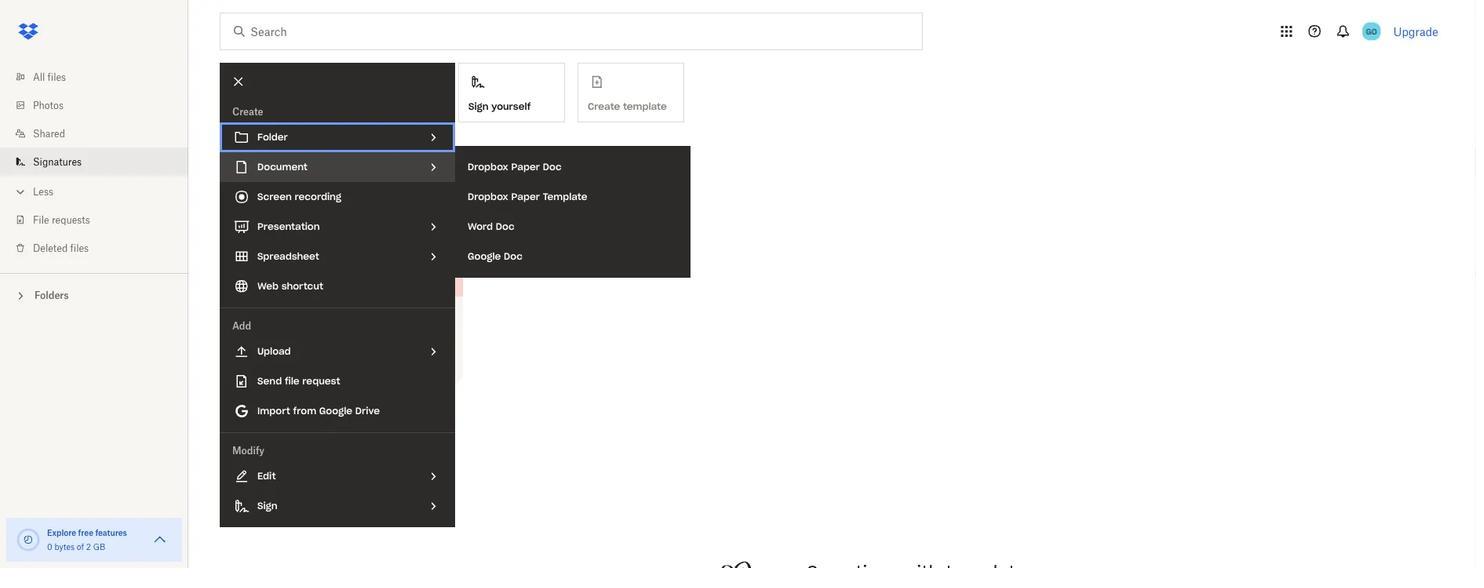 Task type: describe. For each thing, give the bounding box(es) containing it.
you're
[[344, 309, 371, 320]]

drive
[[355, 405, 380, 417]]

deleted files
[[33, 242, 89, 254]]

0 vertical spatial google
[[468, 250, 501, 263]]

signatures inside button
[[369, 100, 420, 112]]

features
[[95, 528, 127, 538]]

get for get signatures
[[349, 100, 366, 112]]

send file request
[[257, 375, 340, 387]]

web shortcut menu item
[[220, 272, 455, 301]]

shared link
[[13, 119, 188, 148]]

import
[[257, 405, 290, 417]]

signatures link
[[13, 148, 188, 176]]

dropbox paper template
[[468, 191, 587, 203]]

all
[[33, 71, 45, 83]]

folders
[[35, 290, 69, 301]]

sign yourself button
[[458, 63, 565, 122]]

all files
[[33, 71, 66, 83]]

bytes
[[54, 542, 75, 552]]

web
[[257, 280, 279, 292]]

dropbox image
[[13, 16, 44, 47]]

yourself
[[492, 100, 531, 112]]

template
[[543, 191, 587, 203]]

your
[[265, 309, 284, 320]]

create for create your signature so you're always ready to sign.
[[232, 309, 262, 320]]

with
[[282, 135, 305, 148]]

1 vertical spatial signatures
[[220, 417, 297, 435]]

import from google drive menu item
[[220, 396, 455, 426]]

1 vertical spatial signatures
[[308, 135, 363, 148]]

file
[[33, 214, 49, 226]]

sign menu item
[[220, 491, 455, 521]]

shared
[[33, 128, 65, 139]]

spreadsheet
[[257, 250, 319, 263]]

to
[[433, 309, 442, 320]]

screen
[[257, 191, 292, 203]]

presentation
[[257, 221, 320, 233]]

paper for doc
[[511, 161, 540, 173]]

upload
[[257, 345, 291, 358]]

gb
[[93, 542, 105, 552]]

list containing all files
[[0, 53, 188, 273]]

file requests
[[33, 214, 90, 226]]

document
[[257, 161, 308, 173]]

less image
[[13, 184, 28, 200]]

always
[[373, 309, 404, 320]]

requests
[[52, 214, 90, 226]]

signatures inside "list item"
[[33, 156, 82, 168]]

sign for sign yourself
[[469, 100, 489, 112]]

deleted files link
[[13, 234, 188, 262]]

0 vertical spatial doc
[[543, 161, 562, 173]]

import from google drive
[[257, 405, 380, 417]]

sign for sign
[[257, 500, 277, 512]]

edit
[[257, 470, 276, 482]]

paper for template
[[511, 191, 540, 203]]

documents tab
[[220, 442, 280, 479]]

send
[[257, 375, 282, 387]]

screen recording
[[257, 191, 341, 203]]

ready
[[406, 309, 431, 320]]



Task type: vqa. For each thing, say whether or not it's contained in the screenshot.
Google
yes



Task type: locate. For each thing, give the bounding box(es) containing it.
send file request menu item
[[220, 367, 455, 396]]

less
[[33, 186, 53, 197]]

0 horizontal spatial signatures
[[308, 135, 363, 148]]

0 vertical spatial get
[[349, 100, 366, 112]]

files for all files
[[48, 71, 66, 83]]

1 horizontal spatial google
[[468, 250, 501, 263]]

1 dropbox from the top
[[468, 161, 509, 173]]

1 horizontal spatial signatures
[[220, 417, 297, 435]]

dropbox for dropbox paper template
[[468, 191, 509, 203]]

1 vertical spatial files
[[70, 242, 89, 254]]

modify
[[232, 445, 264, 456]]

2
[[86, 542, 91, 552]]

request
[[302, 375, 340, 387]]

quota usage element
[[16, 527, 41, 553]]

2 create from the top
[[232, 309, 262, 320]]

sign yourself
[[469, 100, 531, 112]]

get started with signatures
[[220, 135, 363, 148]]

files
[[48, 71, 66, 83], [70, 242, 89, 254]]

0 horizontal spatial files
[[48, 71, 66, 83]]

files right deleted
[[70, 242, 89, 254]]

sign left yourself
[[469, 100, 489, 112]]

recording
[[295, 191, 341, 203]]

of
[[77, 542, 84, 552]]

1 vertical spatial doc
[[496, 221, 515, 233]]

0
[[47, 542, 52, 552]]

documents
[[220, 454, 280, 467]]

sign inside sign menu item
[[257, 500, 277, 512]]

photos link
[[13, 91, 188, 119]]

from
[[293, 405, 316, 417]]

create
[[232, 106, 263, 117], [232, 309, 262, 320]]

edit menu item
[[220, 462, 455, 491]]

sign down edit on the left of page
[[257, 500, 277, 512]]

so
[[332, 309, 342, 320]]

google down word
[[468, 250, 501, 263]]

file requests link
[[13, 206, 188, 234]]

started
[[242, 135, 279, 148]]

web shortcut
[[257, 280, 323, 292]]

folders button
[[0, 283, 188, 307]]

dropbox up word doc
[[468, 191, 509, 203]]

1 vertical spatial create
[[232, 309, 262, 320]]

folder
[[257, 131, 288, 143]]

1 paper from the top
[[511, 161, 540, 173]]

sign.
[[232, 324, 253, 336]]

shortcut
[[282, 280, 323, 292]]

0 vertical spatial sign
[[469, 100, 489, 112]]

dropbox
[[468, 161, 509, 173], [468, 191, 509, 203]]

doc for google doc
[[504, 250, 523, 263]]

doc down word doc
[[504, 250, 523, 263]]

google inside menu item
[[319, 405, 353, 417]]

signatures up folder menu item
[[369, 100, 420, 112]]

google
[[468, 250, 501, 263], [319, 405, 353, 417]]

signatures list item
[[0, 148, 188, 176]]

get
[[349, 100, 366, 112], [220, 135, 239, 148]]

0 vertical spatial dropbox
[[468, 161, 509, 173]]

create down close icon
[[232, 106, 263, 117]]

0 vertical spatial paper
[[511, 161, 540, 173]]

deleted
[[33, 242, 68, 254]]

doc right word
[[496, 221, 515, 233]]

paper
[[511, 161, 540, 173], [511, 191, 540, 203]]

dropbox paper doc
[[468, 161, 562, 173]]

files right all on the top of the page
[[48, 71, 66, 83]]

1 horizontal spatial sign
[[469, 100, 489, 112]]

0 vertical spatial files
[[48, 71, 66, 83]]

upgrade
[[1394, 25, 1439, 38]]

dropbox up dropbox paper template
[[468, 161, 509, 173]]

files for deleted files
[[70, 242, 89, 254]]

get signatures
[[349, 100, 420, 112]]

0 vertical spatial create
[[232, 106, 263, 117]]

0 horizontal spatial get
[[220, 135, 239, 148]]

get inside button
[[349, 100, 366, 112]]

word
[[468, 221, 493, 233]]

1 horizontal spatial files
[[70, 242, 89, 254]]

signatures up "modify"
[[220, 417, 297, 435]]

create up sign.
[[232, 309, 262, 320]]

0 horizontal spatial signatures
[[33, 156, 82, 168]]

close image
[[225, 68, 252, 95]]

folder menu item
[[220, 122, 455, 152]]

get for get started with signatures
[[220, 135, 239, 148]]

all files link
[[13, 63, 188, 91]]

menu containing dropbox paper doc
[[455, 146, 691, 278]]

signatures up 'document' menu item
[[308, 135, 363, 148]]

0 vertical spatial signatures
[[33, 156, 82, 168]]

1 vertical spatial sign
[[257, 500, 277, 512]]

create inside create your signature so you're always ready to sign.
[[232, 309, 262, 320]]

1 create from the top
[[232, 106, 263, 117]]

menu containing folder
[[220, 63, 455, 527]]

explore free features 0 bytes of 2 gb
[[47, 528, 127, 552]]

file
[[285, 375, 300, 387]]

get signatures button
[[339, 63, 446, 122]]

get left started
[[220, 135, 239, 148]]

word doc
[[468, 221, 515, 233]]

0 vertical spatial signatures
[[369, 100, 420, 112]]

spreadsheet menu item
[[220, 242, 455, 272]]

list
[[0, 53, 188, 273]]

create your signature so you're always ready to sign.
[[232, 309, 442, 336]]

signatures
[[369, 100, 420, 112], [308, 135, 363, 148]]

document menu item
[[220, 152, 455, 182]]

signature
[[287, 309, 329, 320]]

0 horizontal spatial sign
[[257, 500, 277, 512]]

create inside menu
[[232, 106, 263, 117]]

presentation menu item
[[220, 212, 455, 242]]

1 vertical spatial google
[[319, 405, 353, 417]]

create for create
[[232, 106, 263, 117]]

get up folder menu item
[[349, 100, 366, 112]]

add
[[232, 320, 251, 332]]

1 vertical spatial get
[[220, 135, 239, 148]]

1 horizontal spatial signatures
[[369, 100, 420, 112]]

signatures down the shared
[[33, 156, 82, 168]]

dropbox for dropbox paper doc
[[468, 161, 509, 173]]

doc for word doc
[[496, 221, 515, 233]]

google down the send file request menu item
[[319, 405, 353, 417]]

2 vertical spatial doc
[[504, 250, 523, 263]]

google doc
[[468, 250, 523, 263]]

0 horizontal spatial google
[[319, 405, 353, 417]]

signatures
[[33, 156, 82, 168], [220, 417, 297, 435]]

screen recording menu item
[[220, 182, 455, 212]]

sign
[[469, 100, 489, 112], [257, 500, 277, 512]]

menu
[[220, 63, 455, 527], [455, 146, 691, 278]]

paper up dropbox paper template
[[511, 161, 540, 173]]

doc
[[543, 161, 562, 173], [496, 221, 515, 233], [504, 250, 523, 263]]

photos
[[33, 99, 64, 111]]

paper down dropbox paper doc
[[511, 191, 540, 203]]

sign inside sign yourself button
[[469, 100, 489, 112]]

1 vertical spatial paper
[[511, 191, 540, 203]]

upgrade link
[[1394, 25, 1439, 38]]

explore
[[47, 528, 76, 538]]

1 horizontal spatial get
[[349, 100, 366, 112]]

2 paper from the top
[[511, 191, 540, 203]]

1 vertical spatial dropbox
[[468, 191, 509, 203]]

2 dropbox from the top
[[468, 191, 509, 203]]

free
[[78, 528, 93, 538]]

upload menu item
[[220, 337, 455, 367]]

doc up template
[[543, 161, 562, 173]]



